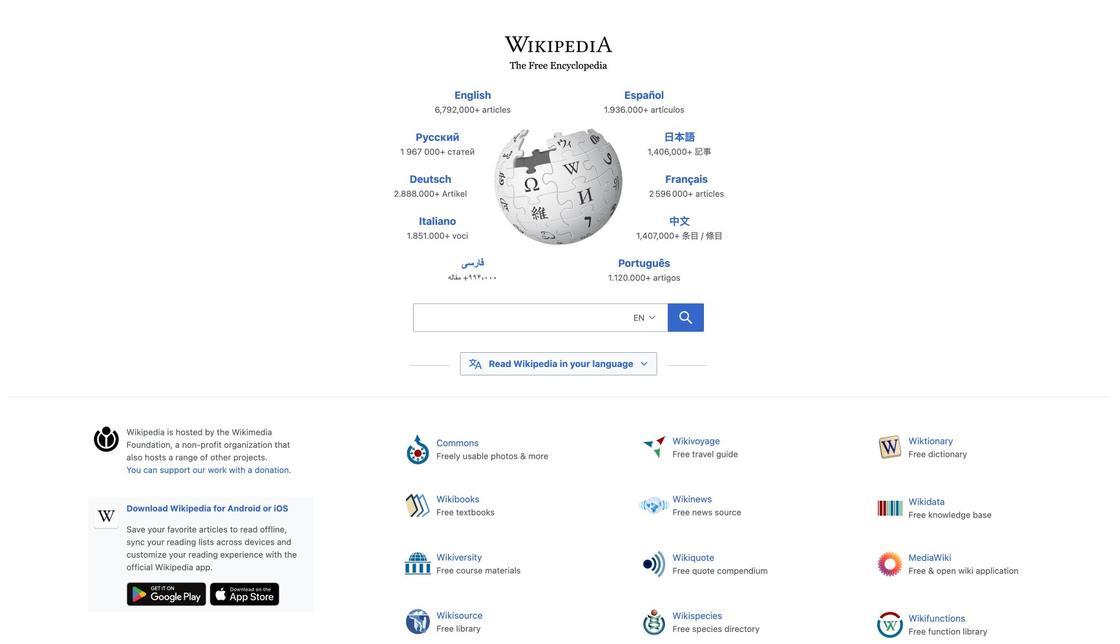 Task type: locate. For each thing, give the bounding box(es) containing it.
None search field
[[384, 300, 734, 340]]

top languages element
[[380, 87, 738, 298]]

other projects element
[[394, 426, 1110, 642]]

None search field
[[413, 304, 668, 332]]



